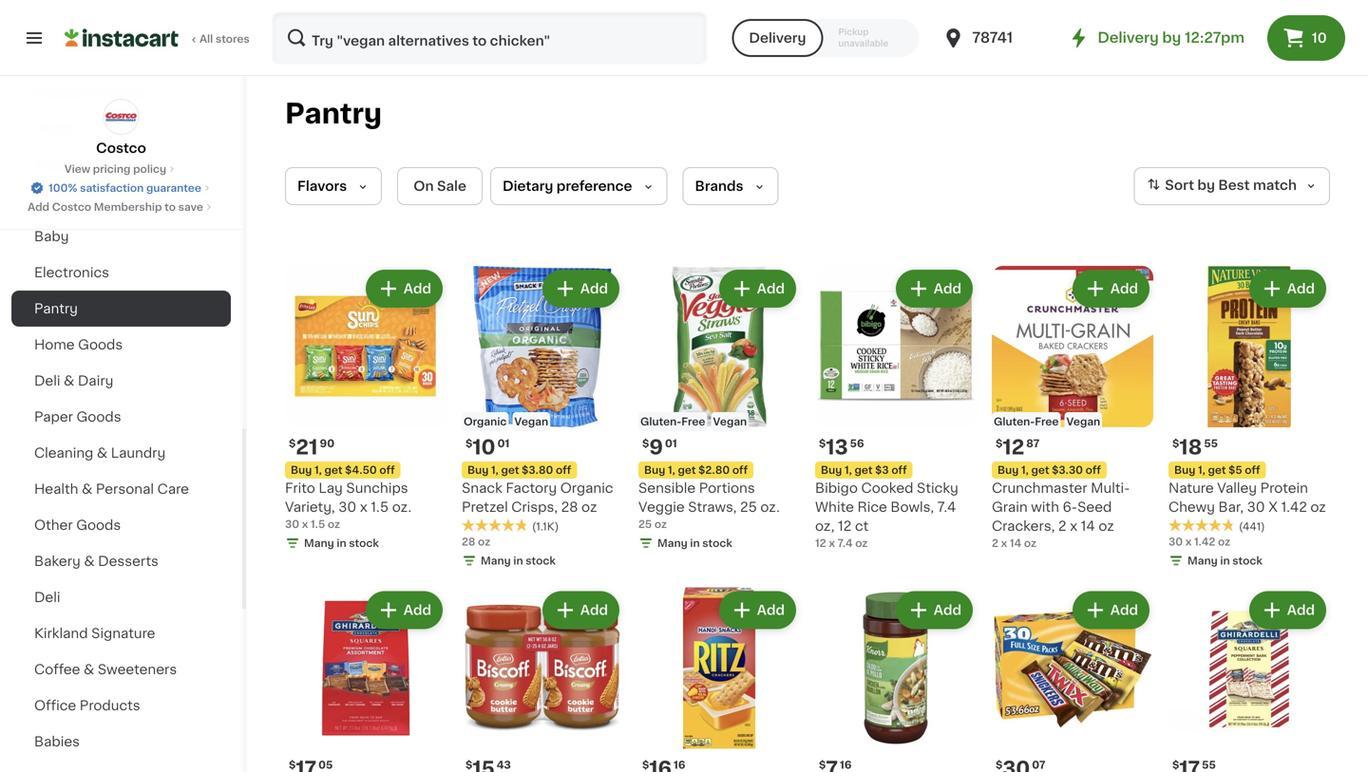 Task type: locate. For each thing, give the bounding box(es) containing it.
off up portions
[[733, 465, 748, 476]]

1 horizontal spatial free
[[1036, 417, 1059, 427]]

in down 30 x 1.42 oz
[[1221, 556, 1231, 567]]

best match
[[1219, 179, 1298, 192]]

★★★★★
[[462, 519, 529, 533], [462, 519, 529, 533], [1169, 519, 1236, 533], [1169, 519, 1236, 533]]

2 vertical spatial goods
[[76, 519, 121, 532]]

oz
[[582, 501, 597, 514], [1311, 501, 1327, 514], [328, 520, 340, 530], [655, 520, 667, 530], [1099, 520, 1115, 533], [478, 537, 491, 548], [1219, 537, 1231, 548], [856, 539, 868, 549], [1025, 539, 1037, 549]]

coffee & sweeteners
[[34, 664, 177, 677]]

delivery for delivery by 12:27pm
[[1098, 31, 1160, 45]]

Search field
[[274, 13, 706, 63]]

lay
[[319, 482, 343, 495]]

dietary
[[503, 180, 554, 193]]

3 off from the left
[[733, 465, 748, 476]]

vegan up $3.80
[[515, 417, 549, 427]]

off right $3
[[892, 465, 907, 476]]

3 get from the left
[[678, 465, 696, 476]]

0 horizontal spatial gluten-free vegan
[[641, 417, 747, 427]]

candy
[[100, 86, 144, 99]]

1 horizontal spatial 7.4
[[938, 501, 957, 514]]

01 down "organic vegan"
[[498, 439, 510, 449]]

cooked
[[862, 482, 914, 495]]

free up 87
[[1036, 417, 1059, 427]]

0 horizontal spatial free
[[682, 417, 706, 427]]

instacart logo image
[[65, 27, 179, 49]]

office products link
[[11, 688, 231, 724]]

factory
[[506, 482, 557, 495]]

pets
[[34, 194, 64, 207]]

& right bakery
[[84, 555, 95, 568]]

oz right x
[[1311, 501, 1327, 514]]

2 01 from the left
[[665, 439, 678, 449]]

0 horizontal spatial 7.4
[[838, 539, 853, 549]]

14 down seed
[[1081, 520, 1096, 533]]

goods up bakery & desserts
[[76, 519, 121, 532]]

1 deli from the top
[[34, 375, 60, 388]]

oz down variety,
[[328, 520, 340, 530]]

buy up nature
[[1175, 465, 1196, 476]]

frito
[[285, 482, 315, 495]]

0 vertical spatial 1.5
[[371, 501, 389, 514]]

care
[[157, 483, 189, 496]]

1 vertical spatial by
[[1198, 179, 1216, 192]]

goods inside home goods link
[[78, 338, 123, 352]]

1, for 10
[[491, 465, 499, 476]]

oz down crackers,
[[1025, 539, 1037, 549]]

1, up lay
[[315, 465, 322, 476]]

1 vertical spatial 28
[[462, 537, 476, 548]]

None search field
[[272, 11, 708, 65]]

product group containing 13
[[816, 266, 977, 551]]

$
[[289, 439, 296, 449], [466, 439, 473, 449], [643, 439, 650, 449], [819, 439, 826, 449], [996, 439, 1003, 449], [1173, 439, 1180, 449], [289, 761, 296, 771], [466, 761, 473, 771], [643, 761, 650, 771], [819, 761, 826, 771], [996, 761, 1003, 771], [1173, 761, 1180, 771]]

buy 1, get $2.80 off
[[645, 465, 748, 476]]

get up lay
[[325, 465, 343, 476]]

crackers,
[[992, 520, 1056, 533]]

free for 9
[[682, 417, 706, 427]]

dairy
[[78, 375, 113, 388]]

1 horizontal spatial vegan
[[713, 417, 747, 427]]

1 16 from the left
[[674, 761, 686, 771]]

4 1, from the left
[[845, 465, 853, 476]]

oz down pretzel in the bottom of the page
[[478, 537, 491, 548]]

x down sunchips
[[360, 501, 368, 514]]

55
[[1205, 439, 1219, 449], [1203, 761, 1217, 771]]

protein
[[1261, 482, 1309, 495]]

buy up frito
[[291, 465, 312, 476]]

buy for 13
[[821, 465, 843, 476]]

off for 12
[[1086, 465, 1102, 476]]

& right the health
[[82, 483, 92, 496]]

1 horizontal spatial 16
[[840, 761, 852, 771]]

oz down the veggie
[[655, 520, 667, 530]]

by for sort
[[1198, 179, 1216, 192]]

oz. down sunchips
[[392, 501, 412, 514]]

4 buy from the left
[[821, 465, 843, 476]]

by right the sort
[[1198, 179, 1216, 192]]

0 vertical spatial 28
[[561, 501, 578, 514]]

9
[[650, 438, 664, 458]]

3 1, from the left
[[668, 465, 676, 476]]

buy for 10
[[468, 465, 489, 476]]

goods up the cleaning & laundry
[[77, 411, 121, 424]]

goods inside "other goods" link
[[76, 519, 121, 532]]

3 buy from the left
[[645, 465, 666, 476]]

stock down (1.1k)
[[526, 556, 556, 567]]

& left laundry
[[97, 447, 108, 460]]

organic right factory
[[561, 482, 614, 495]]

pretzel
[[462, 501, 508, 514]]

0 horizontal spatial delivery
[[749, 31, 807, 45]]

many in stock down 30 x 1.42 oz
[[1188, 556, 1263, 567]]

1 horizontal spatial oz.
[[761, 501, 780, 514]]

6 1, from the left
[[1199, 465, 1206, 476]]

0 horizontal spatial gluten-
[[641, 417, 682, 427]]

2 gluten-free vegan from the left
[[994, 417, 1101, 427]]

vegan for 12
[[1067, 417, 1101, 427]]

$3.30
[[1052, 465, 1084, 476]]

& left dairy
[[64, 375, 74, 388]]

6 get from the left
[[1209, 465, 1227, 476]]

veggie
[[639, 501, 685, 514]]

1 horizontal spatial gluten-
[[994, 417, 1036, 427]]

bowls,
[[891, 501, 935, 514]]

delivery
[[1098, 31, 1160, 45], [749, 31, 807, 45]]

2 gluten- from the left
[[994, 417, 1036, 427]]

2 down crackers,
[[992, 539, 999, 549]]

0 horizontal spatial oz.
[[392, 501, 412, 514]]

x
[[360, 501, 368, 514], [302, 520, 308, 530], [1070, 520, 1078, 533], [1186, 537, 1192, 548], [829, 539, 836, 549], [1002, 539, 1008, 549]]

0 horizontal spatial 25
[[639, 520, 652, 530]]

gluten- up $ 9 01
[[641, 417, 682, 427]]

0 horizontal spatial vegan
[[515, 417, 549, 427]]

1 vertical spatial goods
[[77, 411, 121, 424]]

5 get from the left
[[1032, 465, 1050, 476]]

get left $5
[[1209, 465, 1227, 476]]

save
[[178, 202, 203, 212]]

product group containing 21
[[285, 266, 447, 555]]

1 horizontal spatial pantry
[[285, 100, 382, 127]]

health & personal care link
[[11, 472, 231, 508]]

12:27pm
[[1185, 31, 1245, 45]]

0 vertical spatial 14
[[1081, 520, 1096, 533]]

12 down oz,
[[816, 539, 827, 549]]

gluten-free vegan up $ 9 01
[[641, 417, 747, 427]]

oz inside bibigo cooked sticky white rice bowls, 7.4 oz, 12 ct 12 x 7.4 oz
[[856, 539, 868, 549]]

health & personal care
[[34, 483, 189, 496]]

$4.50
[[345, 465, 377, 476]]

2 buy from the left
[[468, 465, 489, 476]]

1 buy from the left
[[291, 465, 312, 476]]

43
[[497, 761, 511, 771]]

1 off from the left
[[380, 465, 395, 476]]

product group
[[285, 266, 447, 555], [462, 266, 624, 573], [639, 266, 800, 555], [816, 266, 977, 551], [992, 266, 1154, 551], [1169, 266, 1331, 573], [285, 588, 447, 773], [462, 588, 624, 773], [639, 588, 800, 773], [816, 588, 977, 773], [992, 588, 1154, 773], [1169, 588, 1331, 773]]

30 down chewy
[[1169, 537, 1184, 548]]

pantry
[[285, 100, 382, 127], [34, 302, 78, 316]]

get for 13
[[855, 465, 873, 476]]

2 free from the left
[[1036, 417, 1059, 427]]

on sale button
[[398, 167, 483, 205]]

$5
[[1229, 465, 1243, 476]]

0 horizontal spatial 16
[[674, 761, 686, 771]]

snacks & candy link
[[11, 74, 231, 110]]

1 oz. from the left
[[392, 501, 412, 514]]

x down oz,
[[829, 539, 836, 549]]

78741 button
[[942, 11, 1056, 65]]

3 vegan from the left
[[1067, 417, 1101, 427]]

goods up dairy
[[78, 338, 123, 352]]

oz down ct
[[856, 539, 868, 549]]

2 horizontal spatial vegan
[[1067, 417, 1101, 427]]

0 horizontal spatial organic
[[464, 417, 507, 427]]

28
[[561, 501, 578, 514], [462, 537, 476, 548]]

1 horizontal spatial gluten-free vegan
[[994, 417, 1101, 427]]

off right $3.80
[[556, 465, 572, 476]]

01 inside $ 9 01
[[665, 439, 678, 449]]

stock
[[349, 539, 379, 549], [703, 539, 733, 549], [526, 556, 556, 567], [1233, 556, 1263, 567]]

2 vegan from the left
[[713, 417, 747, 427]]

25 down the veggie
[[639, 520, 652, 530]]

view
[[65, 164, 90, 174]]

get for 12
[[1032, 465, 1050, 476]]

0 horizontal spatial 14
[[1010, 539, 1022, 549]]

oz. inside sensible portions veggie straws, 25 oz. 25 oz
[[761, 501, 780, 514]]

& for coffee
[[84, 664, 94, 677]]

6 buy from the left
[[1175, 465, 1196, 476]]

off for 10
[[556, 465, 572, 476]]

0 vertical spatial by
[[1163, 31, 1182, 45]]

costco down the 100%
[[52, 202, 91, 212]]

1 vertical spatial deli
[[34, 591, 60, 605]]

0 horizontal spatial 28
[[462, 537, 476, 548]]

by inside "field"
[[1198, 179, 1216, 192]]

$3
[[876, 465, 889, 476]]

gluten- up $ 12 87
[[994, 417, 1036, 427]]

6 off from the left
[[1246, 465, 1261, 476]]

0 vertical spatial 10
[[1313, 31, 1328, 45]]

stock down straws, on the right of page
[[703, 539, 733, 549]]

$ inside $ 18 55
[[1173, 439, 1180, 449]]

on
[[414, 180, 434, 193]]

vegan up $3.30
[[1067, 417, 1101, 427]]

brands button
[[683, 167, 779, 205]]

gluten-free vegan up 87
[[994, 417, 1101, 427]]

& for bakery
[[84, 555, 95, 568]]

1 vertical spatial costco
[[52, 202, 91, 212]]

2 1, from the left
[[491, 465, 499, 476]]

1 vertical spatial 25
[[639, 520, 652, 530]]

get for 18
[[1209, 465, 1227, 476]]

with
[[1032, 501, 1060, 514]]

buy for 21
[[291, 465, 312, 476]]

0 horizontal spatial 01
[[498, 439, 510, 449]]

1 horizontal spatial 1.5
[[371, 501, 389, 514]]

2 vertical spatial 12
[[816, 539, 827, 549]]

gluten-free vegan for 9
[[641, 417, 747, 427]]

1 01 from the left
[[498, 439, 510, 449]]

05
[[319, 761, 333, 771]]

7.4 down 'sticky'
[[938, 501, 957, 514]]

2
[[1059, 520, 1067, 533], [992, 539, 999, 549]]

1 horizontal spatial delivery
[[1098, 31, 1160, 45]]

oz.
[[392, 501, 412, 514], [761, 501, 780, 514]]

0 horizontal spatial costco
[[52, 202, 91, 212]]

0 vertical spatial 25
[[741, 501, 757, 514]]

4 get from the left
[[855, 465, 873, 476]]

1 vertical spatial organic
[[561, 482, 614, 495]]

1, up 'snack'
[[491, 465, 499, 476]]

costco up view pricing policy link at the left
[[96, 142, 146, 155]]

1 horizontal spatial 12
[[838, 520, 852, 533]]

oz right crisps,
[[582, 501, 597, 514]]

sticky
[[917, 482, 959, 495]]

1 horizontal spatial 14
[[1081, 520, 1096, 533]]

14 down crackers,
[[1010, 539, 1022, 549]]

1,
[[315, 465, 322, 476], [491, 465, 499, 476], [668, 465, 676, 476], [845, 465, 853, 476], [1022, 465, 1029, 476], [1199, 465, 1206, 476]]

in down straws, on the right of page
[[690, 539, 700, 549]]

multi-
[[1091, 482, 1131, 495]]

0 vertical spatial 55
[[1205, 439, 1219, 449]]

goods inside paper goods link
[[77, 411, 121, 424]]

buy up sensible on the bottom of the page
[[645, 465, 666, 476]]

costco logo image
[[103, 99, 139, 135]]

0 vertical spatial 1.42
[[1282, 501, 1308, 514]]

1 vertical spatial 1.5
[[311, 520, 325, 530]]

many in stock
[[304, 539, 379, 549], [658, 539, 733, 549], [481, 556, 556, 567], [1188, 556, 1263, 567]]

organic vegan
[[464, 417, 549, 427]]

sweeteners
[[98, 664, 177, 677]]

coffee
[[34, 664, 80, 677]]

costco link
[[96, 99, 146, 158]]

0 horizontal spatial 10
[[473, 438, 496, 458]]

off up sunchips
[[380, 465, 395, 476]]

2 deli from the top
[[34, 591, 60, 605]]

0 horizontal spatial 12
[[816, 539, 827, 549]]

1 horizontal spatial costco
[[96, 142, 146, 155]]

dietary preference
[[503, 180, 633, 193]]

& for health
[[82, 483, 92, 496]]

1 1, from the left
[[315, 465, 322, 476]]

&
[[86, 86, 96, 99], [64, 375, 74, 388], [97, 447, 108, 460], [82, 483, 92, 496], [84, 555, 95, 568], [84, 664, 94, 677]]

1, up nature
[[1199, 465, 1206, 476]]

product group containing 10
[[462, 266, 624, 573]]

vegan for 9
[[713, 417, 747, 427]]

1 horizontal spatial 1.42
[[1282, 501, 1308, 514]]

1, up sensible on the bottom of the page
[[668, 465, 676, 476]]

30 down lay
[[339, 501, 357, 514]]

1 vertical spatial pantry
[[34, 302, 78, 316]]

brands
[[695, 180, 744, 193]]

add button
[[368, 272, 441, 306], [544, 272, 618, 306], [721, 272, 795, 306], [898, 272, 972, 306], [1075, 272, 1148, 306], [1252, 272, 1325, 306], [368, 594, 441, 628], [544, 594, 618, 628], [721, 594, 795, 628], [898, 594, 972, 628], [1075, 594, 1148, 628], [1252, 594, 1325, 628]]

get for 21
[[325, 465, 343, 476]]

deli up the paper
[[34, 375, 60, 388]]

30 left x
[[1248, 501, 1266, 514]]

pantry up flavors dropdown button
[[285, 100, 382, 127]]

2 oz. from the left
[[761, 501, 780, 514]]

get up crunchmaster
[[1032, 465, 1050, 476]]

by left the 12:27pm
[[1163, 31, 1182, 45]]

2 down 6-
[[1059, 520, 1067, 533]]

1 horizontal spatial 01
[[665, 439, 678, 449]]

bakery & desserts
[[34, 555, 159, 568]]

1 vertical spatial 12
[[838, 520, 852, 533]]

bakery
[[34, 555, 81, 568]]

5 1, from the left
[[1022, 465, 1029, 476]]

55 inside $ 18 55
[[1205, 439, 1219, 449]]

4 off from the left
[[892, 465, 907, 476]]

1 gluten- from the left
[[641, 417, 682, 427]]

1, for 12
[[1022, 465, 1029, 476]]

(1.1k)
[[532, 522, 559, 532]]

0 vertical spatial goods
[[78, 338, 123, 352]]

1.5 down variety,
[[311, 520, 325, 530]]

0 vertical spatial pantry
[[285, 100, 382, 127]]

1 gluten-free vegan from the left
[[641, 417, 747, 427]]

1, up bibigo at the right of page
[[845, 465, 853, 476]]

1, for 21
[[315, 465, 322, 476]]

buy 1, get $3.80 off
[[468, 465, 572, 476]]

oz. right straws, on the right of page
[[761, 501, 780, 514]]

snack factory organic pretzel crisps, 28 oz
[[462, 482, 614, 514]]

& right coffee
[[84, 664, 94, 677]]

pantry up home
[[34, 302, 78, 316]]

& left "candy"
[[86, 86, 96, 99]]

1 free from the left
[[682, 417, 706, 427]]

28 right crisps,
[[561, 501, 578, 514]]

0 vertical spatial 2
[[1059, 520, 1067, 533]]

get up sensible on the bottom of the page
[[678, 465, 696, 476]]

28 down pretzel in the bottom of the page
[[462, 537, 476, 548]]

0 vertical spatial deli
[[34, 375, 60, 388]]

1.5 down sunchips
[[371, 501, 389, 514]]

$ inside $ 12 87
[[996, 439, 1003, 449]]

28 inside snack factory organic pretzel crisps, 28 oz
[[561, 501, 578, 514]]

gluten- for 9
[[641, 417, 682, 427]]

frozen
[[34, 122, 79, 135]]

10
[[1313, 31, 1328, 45], [473, 438, 496, 458]]

delivery inside button
[[749, 31, 807, 45]]

free up buy 1, get $2.80 off
[[682, 417, 706, 427]]

bibigo
[[816, 482, 858, 495]]

sunchips
[[346, 482, 408, 495]]

12 left 87
[[1003, 438, 1025, 458]]

1 horizontal spatial by
[[1198, 179, 1216, 192]]

21
[[296, 438, 318, 458]]

0 horizontal spatial pantry
[[34, 302, 78, 316]]

oz down bar,
[[1219, 537, 1231, 548]]

many down 28 oz
[[481, 556, 511, 567]]

baby link
[[11, 219, 231, 255]]

1.42 right x
[[1282, 501, 1308, 514]]

12 left ct
[[838, 520, 852, 533]]

1 vertical spatial 14
[[1010, 539, 1022, 549]]

get
[[325, 465, 343, 476], [501, 465, 519, 476], [678, 465, 696, 476], [855, 465, 873, 476], [1032, 465, 1050, 476], [1209, 465, 1227, 476]]

product group containing 12
[[992, 266, 1154, 551]]

portions
[[699, 482, 755, 495]]

2 horizontal spatial 12
[[1003, 438, 1025, 458]]

off up the multi- at the bottom
[[1086, 465, 1102, 476]]

1 vertical spatial 10
[[473, 438, 496, 458]]

1 vertical spatial 1.42
[[1195, 537, 1216, 548]]

1 horizontal spatial 10
[[1313, 31, 1328, 45]]

01 inside $ 10 01
[[498, 439, 510, 449]]

0 vertical spatial organic
[[464, 417, 507, 427]]

100% satisfaction guarantee button
[[30, 177, 213, 196]]

1 vertical spatial 2
[[992, 539, 999, 549]]

vegan up $2.80
[[713, 417, 747, 427]]

off right $5
[[1246, 465, 1261, 476]]

many down the veggie
[[658, 539, 688, 549]]

5 off from the left
[[1086, 465, 1102, 476]]

25 down portions
[[741, 501, 757, 514]]

0 horizontal spatial 2
[[992, 539, 999, 549]]

satisfaction
[[80, 183, 144, 193]]

1.42 down chewy
[[1195, 537, 1216, 548]]

0 horizontal spatial by
[[1163, 31, 1182, 45]]

deli down bakery
[[34, 591, 60, 605]]

organic up $ 10 01
[[464, 417, 507, 427]]

kirkland signature
[[34, 627, 155, 641]]

$ 10 01
[[466, 438, 510, 458]]

get left $3
[[855, 465, 873, 476]]

best
[[1219, 179, 1251, 192]]

many in stock down frito lay sunchips variety, 30 x 1.5 oz. 30 x 1.5 oz
[[304, 539, 379, 549]]

electronics link
[[11, 255, 231, 291]]

deli & dairy
[[34, 375, 113, 388]]

buy up 'snack'
[[468, 465, 489, 476]]

many in stock down (1.1k)
[[481, 556, 556, 567]]

1 get from the left
[[325, 465, 343, 476]]

in down frito lay sunchips variety, 30 x 1.5 oz. 30 x 1.5 oz
[[337, 539, 347, 549]]

cleaning & laundry
[[34, 447, 166, 460]]

free for 12
[[1036, 417, 1059, 427]]

1 horizontal spatial organic
[[561, 482, 614, 495]]

1 horizontal spatial 25
[[741, 501, 757, 514]]

1 horizontal spatial 28
[[561, 501, 578, 514]]

buy down $ 12 87
[[998, 465, 1019, 476]]

5 buy from the left
[[998, 465, 1019, 476]]

2 off from the left
[[556, 465, 572, 476]]

2 get from the left
[[501, 465, 519, 476]]

chewy
[[1169, 501, 1216, 514]]

buy for 12
[[998, 465, 1019, 476]]



Task type: describe. For each thing, give the bounding box(es) containing it.
30 x 1.42 oz
[[1169, 537, 1231, 548]]

gluten- for 12
[[994, 417, 1036, 427]]

stock down frito lay sunchips variety, 30 x 1.5 oz. 30 x 1.5 oz
[[349, 539, 379, 549]]

off for 21
[[380, 465, 395, 476]]

oz inside snack factory organic pretzel crisps, 28 oz
[[582, 501, 597, 514]]

x down 6-
[[1070, 520, 1078, 533]]

deli for deli
[[34, 591, 60, 605]]

deli & dairy link
[[11, 363, 231, 399]]

many down variety,
[[304, 539, 334, 549]]

buy for 9
[[645, 465, 666, 476]]

desserts
[[98, 555, 159, 568]]

1 vertical spatial 7.4
[[838, 539, 853, 549]]

cleaning & laundry link
[[11, 435, 231, 472]]

oz. inside frito lay sunchips variety, 30 x 1.5 oz. 30 x 1.5 oz
[[392, 501, 412, 514]]

white
[[816, 501, 855, 514]]

match
[[1254, 179, 1298, 192]]

organic inside snack factory organic pretzel crisps, 28 oz
[[561, 482, 614, 495]]

on sale
[[414, 180, 467, 193]]

x down variety,
[[302, 520, 308, 530]]

Best match Sort by field
[[1134, 167, 1331, 205]]

0 horizontal spatial 1.5
[[311, 520, 325, 530]]

kirkland signature link
[[11, 616, 231, 652]]

baby
[[34, 230, 69, 243]]

delivery button
[[732, 19, 824, 57]]

sort by
[[1166, 179, 1216, 192]]

& for deli
[[64, 375, 74, 388]]

deli for deli & dairy
[[34, 375, 60, 388]]

service type group
[[732, 19, 920, 57]]

product group containing 9
[[639, 266, 800, 555]]

buy 1, get $3.30 off
[[998, 465, 1102, 476]]

oz inside sensible portions veggie straws, 25 oz. 25 oz
[[655, 520, 667, 530]]

13
[[826, 438, 849, 458]]

pantry link
[[11, 291, 231, 327]]

30 inside nature valley protein chewy bar, 30 x 1.42 oz
[[1248, 501, 1266, 514]]

1, for 9
[[668, 465, 676, 476]]

home goods
[[34, 338, 123, 352]]

crunchmaster
[[992, 482, 1088, 495]]

goods for other goods
[[76, 519, 121, 532]]

off for 13
[[892, 465, 907, 476]]

100%
[[49, 183, 77, 193]]

all stores
[[200, 34, 250, 44]]

product group containing 18
[[1169, 266, 1331, 573]]

oz down seed
[[1099, 520, 1115, 533]]

oz inside nature valley protein chewy bar, 30 x 1.42 oz
[[1311, 501, 1327, 514]]

variety,
[[285, 501, 335, 514]]

household
[[34, 158, 107, 171]]

nature
[[1169, 482, 1215, 495]]

paper goods link
[[11, 399, 231, 435]]

add costco membership to save link
[[28, 200, 215, 215]]

personal
[[96, 483, 154, 496]]

pets link
[[11, 183, 231, 219]]

valley
[[1218, 482, 1258, 495]]

in down crisps,
[[514, 556, 523, 567]]

$ 21 90
[[289, 438, 335, 458]]

2 16 from the left
[[840, 761, 852, 771]]

gluten-free vegan for 12
[[994, 417, 1101, 427]]

home
[[34, 338, 75, 352]]

crunchmaster multi- grain with 6-seed crackers, 2 x 14 oz 2 x 14 oz
[[992, 482, 1131, 549]]

preference
[[557, 180, 633, 193]]

buy for 18
[[1175, 465, 1196, 476]]

01 for 10
[[498, 439, 510, 449]]

0 vertical spatial 7.4
[[938, 501, 957, 514]]

babies link
[[11, 724, 231, 761]]

01 for 9
[[665, 439, 678, 449]]

6-
[[1063, 501, 1078, 514]]

x down chewy
[[1186, 537, 1192, 548]]

10 button
[[1268, 15, 1346, 61]]

delivery by 12:27pm link
[[1068, 27, 1245, 49]]

seed
[[1078, 501, 1113, 514]]

0 vertical spatial costco
[[96, 142, 146, 155]]

crisps,
[[512, 501, 558, 514]]

bakery & desserts link
[[11, 544, 231, 580]]

by for delivery
[[1163, 31, 1182, 45]]

$ inside $ 10 01
[[466, 439, 473, 449]]

membership
[[94, 202, 162, 212]]

snacks & candy
[[34, 86, 144, 99]]

delivery for delivery
[[749, 31, 807, 45]]

10 inside button
[[1313, 31, 1328, 45]]

other goods
[[34, 519, 121, 532]]

0 horizontal spatial 1.42
[[1195, 537, 1216, 548]]

$ inside $ 9 01
[[643, 439, 650, 449]]

many in stock down straws, on the right of page
[[658, 539, 733, 549]]

30 down variety,
[[285, 520, 299, 530]]

many down 30 x 1.42 oz
[[1188, 556, 1218, 567]]

0 vertical spatial 12
[[1003, 438, 1025, 458]]

90
[[320, 439, 335, 449]]

$ inside the $ 13 56
[[819, 439, 826, 449]]

signature
[[91, 627, 155, 641]]

electronics
[[34, 266, 109, 279]]

kirkland
[[34, 627, 88, 641]]

bibigo cooked sticky white rice bowls, 7.4 oz, 12 ct 12 x 7.4 oz
[[816, 482, 959, 549]]

grain
[[992, 501, 1028, 514]]

18
[[1180, 438, 1203, 458]]

buy 1, get $4.50 off
[[291, 465, 395, 476]]

10 inside 'product' group
[[473, 438, 496, 458]]

view pricing policy link
[[65, 162, 178, 177]]

off for 18
[[1246, 465, 1261, 476]]

1 vegan from the left
[[515, 417, 549, 427]]

1 horizontal spatial 2
[[1059, 520, 1067, 533]]

snack
[[462, 482, 503, 495]]

stock down (441)
[[1233, 556, 1263, 567]]

laundry
[[111, 447, 166, 460]]

get for 10
[[501, 465, 519, 476]]

& for snacks
[[86, 86, 96, 99]]

oz inside frito lay sunchips variety, 30 x 1.5 oz. 30 x 1.5 oz
[[328, 520, 340, 530]]

87
[[1027, 439, 1040, 449]]

$ 18 55
[[1173, 438, 1219, 458]]

goods for paper goods
[[77, 411, 121, 424]]

1 vertical spatial 55
[[1203, 761, 1217, 771]]

$ inside $ 21 90
[[289, 439, 296, 449]]

$2.80
[[699, 465, 730, 476]]

frozen link
[[11, 110, 231, 146]]

1, for 13
[[845, 465, 853, 476]]

coffee & sweeteners link
[[11, 652, 231, 688]]

get for 9
[[678, 465, 696, 476]]

1, for 18
[[1199, 465, 1206, 476]]

office products
[[34, 700, 140, 713]]

other goods link
[[11, 508, 231, 544]]

rice
[[858, 501, 888, 514]]

x inside bibigo cooked sticky white rice bowls, 7.4 oz, 12 ct 12 x 7.4 oz
[[829, 539, 836, 549]]

sensible
[[639, 482, 696, 495]]

products
[[80, 700, 140, 713]]

off for 9
[[733, 465, 748, 476]]

deli link
[[11, 580, 231, 616]]

policy
[[133, 164, 166, 174]]

goods for home goods
[[78, 338, 123, 352]]

& for cleaning
[[97, 447, 108, 460]]

sort
[[1166, 179, 1195, 192]]

x down crackers,
[[1002, 539, 1008, 549]]

1.42 inside nature valley protein chewy bar, 30 x 1.42 oz
[[1282, 501, 1308, 514]]

babies
[[34, 736, 80, 749]]

buy 1, get $3 off
[[821, 465, 907, 476]]

paper goods
[[34, 411, 121, 424]]

flavors
[[298, 180, 347, 193]]



Task type: vqa. For each thing, say whether or not it's contained in the screenshot.
Portions
yes



